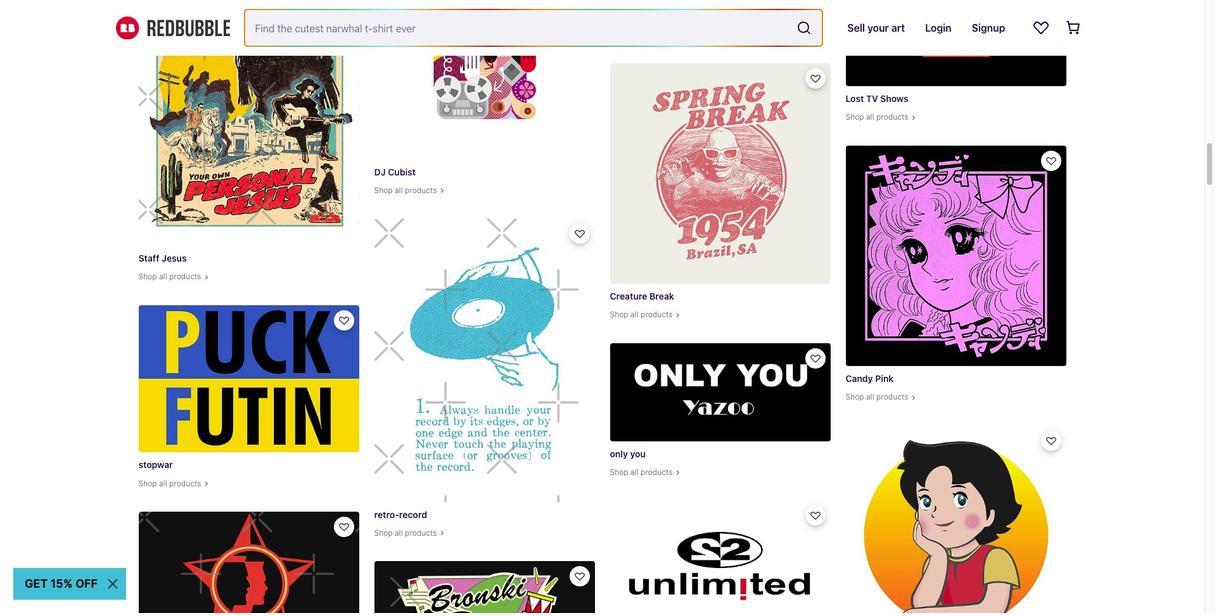 Task type: vqa. For each thing, say whether or not it's contained in the screenshot.
all associated with Staff Jesus
yes



Task type: describe. For each thing, give the bounding box(es) containing it.
shop for candy pink
[[846, 392, 864, 402]]

shop all products for creature break
[[610, 310, 673, 320]]

shop for stopwar
[[138, 479, 157, 488]]

shop all products for retro-record
[[374, 528, 437, 538]]

shop for creature break
[[610, 310, 628, 320]]

all for creature break
[[631, 310, 639, 320]]

shop for dj cubist
[[374, 186, 393, 195]]

stopwar
[[138, 460, 173, 471]]

break
[[650, 291, 674, 302]]

products for staff jesus
[[169, 272, 201, 282]]

retro-record
[[374, 509, 427, 520]]

shop for only you
[[610, 468, 628, 477]]

you
[[630, 448, 646, 459]]

staff jesus
[[138, 253, 187, 264]]

dj cubist
[[374, 166, 416, 177]]

all for only you
[[631, 468, 639, 477]]

products for stopwar
[[169, 479, 201, 488]]

lost tv shows
[[846, 93, 909, 104]]

shop all products for staff jesus
[[138, 272, 201, 282]]

retro-
[[374, 509, 399, 520]]

all for lost tv shows
[[866, 112, 874, 122]]

all for retro-record
[[395, 528, 403, 538]]

dj
[[374, 166, 386, 177]]

tv
[[866, 93, 878, 104]]

pink
[[875, 373, 894, 384]]

jesus
[[162, 253, 187, 264]]

all for stopwar
[[159, 479, 167, 488]]



Task type: locate. For each thing, give the bounding box(es) containing it.
products for only you
[[641, 468, 673, 477]]

shop down only
[[610, 468, 628, 477]]

shop all products down lost tv shows
[[846, 112, 909, 122]]

redbubble logo image
[[116, 16, 230, 39]]

shop down retro-
[[374, 528, 393, 538]]

all down you
[[631, 468, 639, 477]]

all down "stopwar"
[[159, 479, 167, 488]]

shop down 'lost'
[[846, 112, 864, 122]]

cubist
[[388, 166, 416, 177]]

Search term search field
[[245, 10, 792, 46]]

only
[[610, 448, 628, 459]]

shop down 'staff'
[[138, 272, 157, 282]]

shop all products down 'retro-record'
[[374, 528, 437, 538]]

shop all products for stopwar
[[138, 479, 201, 488]]

shop all products
[[846, 112, 909, 122], [374, 186, 437, 195], [138, 272, 201, 282], [610, 310, 673, 320], [846, 392, 909, 402], [610, 468, 673, 477], [138, 479, 201, 488], [374, 528, 437, 538]]

record
[[399, 509, 427, 520]]

products down the 'record'
[[405, 528, 437, 538]]

all down staff jesus
[[159, 272, 167, 282]]

products down you
[[641, 468, 673, 477]]

all down creature
[[631, 310, 639, 320]]

products for dj cubist
[[405, 186, 437, 195]]

shop all products down you
[[610, 468, 673, 477]]

creature
[[610, 291, 647, 302]]

all for staff jesus
[[159, 272, 167, 282]]

shop for retro-record
[[374, 528, 393, 538]]

shop down candy
[[846, 392, 864, 402]]

products for retro-record
[[405, 528, 437, 538]]

products
[[876, 112, 909, 122], [405, 186, 437, 195], [169, 272, 201, 282], [641, 310, 673, 320], [876, 392, 909, 402], [641, 468, 673, 477], [169, 479, 201, 488], [405, 528, 437, 538]]

shop all products down "stopwar"
[[138, 479, 201, 488]]

all for candy pink
[[866, 392, 874, 402]]

candy
[[846, 373, 873, 384]]

products down the pink
[[876, 392, 909, 402]]

only you
[[610, 448, 646, 459]]

products down shows
[[876, 112, 909, 122]]

shop all products down cubist at the top of page
[[374, 186, 437, 195]]

all down tv
[[866, 112, 874, 122]]

shop down dj
[[374, 186, 393, 195]]

all down cubist at the top of page
[[395, 186, 403, 195]]

all down the candy pink
[[866, 392, 874, 402]]

shop all products down creature break at the top of the page
[[610, 310, 673, 320]]

all
[[866, 112, 874, 122], [395, 186, 403, 195], [159, 272, 167, 282], [631, 310, 639, 320], [866, 392, 874, 402], [631, 468, 639, 477], [159, 479, 167, 488], [395, 528, 403, 538]]

shop all products down the candy pink
[[846, 392, 909, 402]]

shows
[[880, 93, 909, 104]]

shop all products for only you
[[610, 468, 673, 477]]

shop down creature
[[610, 310, 628, 320]]

creature break
[[610, 291, 674, 302]]

lost
[[846, 93, 864, 104]]

products for lost tv shows
[[876, 112, 909, 122]]

products down break
[[641, 310, 673, 320]]

shop for lost tv shows
[[846, 112, 864, 122]]

products down "stopwar"
[[169, 479, 201, 488]]

shop all products for lost tv shows
[[846, 112, 909, 122]]

None field
[[245, 10, 822, 46]]

products for candy pink
[[876, 392, 909, 402]]

all down 'retro-record'
[[395, 528, 403, 538]]

shop all products for dj cubist
[[374, 186, 437, 195]]

products for creature break
[[641, 310, 673, 320]]

shop
[[846, 112, 864, 122], [374, 186, 393, 195], [138, 272, 157, 282], [610, 310, 628, 320], [846, 392, 864, 402], [610, 468, 628, 477], [138, 479, 157, 488], [374, 528, 393, 538]]

candy pink
[[846, 373, 894, 384]]

shop all products for candy pink
[[846, 392, 909, 402]]

products down jesus
[[169, 272, 201, 282]]

shop down "stopwar"
[[138, 479, 157, 488]]

all for dj cubist
[[395, 186, 403, 195]]

staff
[[138, 253, 159, 264]]

products down cubist at the top of page
[[405, 186, 437, 195]]

shop all products down jesus
[[138, 272, 201, 282]]

shop for staff jesus
[[138, 272, 157, 282]]



